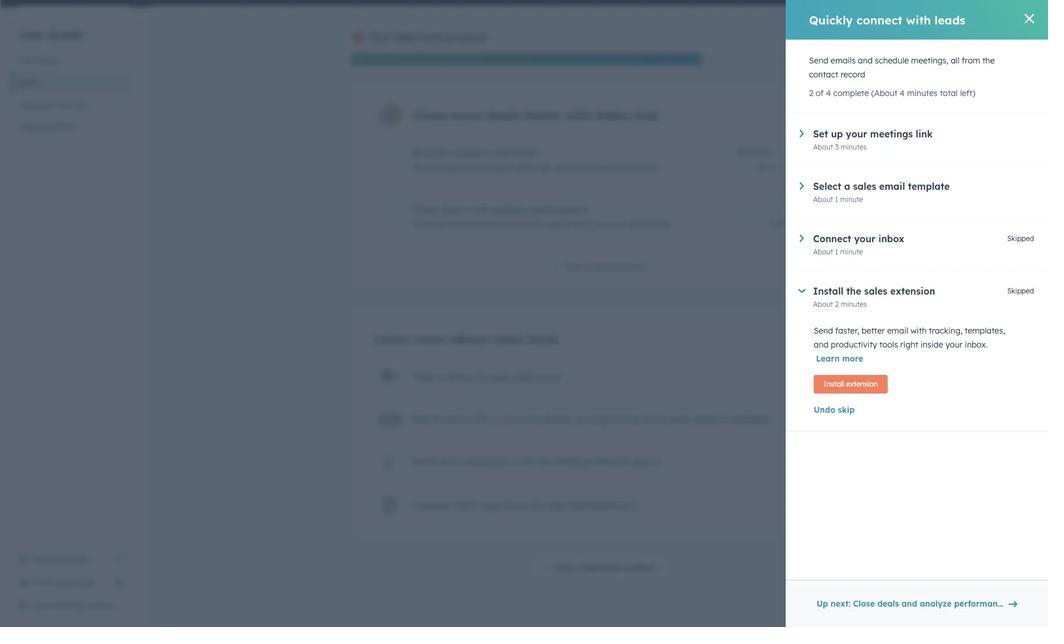 Task type: locate. For each thing, give the bounding box(es) containing it.
2 vertical spatial minute
[[508, 414, 541, 426]]

show completed sections
[[554, 563, 656, 574]]

sales inside "install the sales extension about 2 minutes"
[[864, 286, 888, 297]]

0 vertical spatial email
[[879, 181, 905, 192]]

1 horizontal spatial all
[[951, 55, 960, 66]]

close deals and analyze performance button
[[413, 203, 729, 215]]

your sales tools progress
[[370, 31, 488, 43]]

install up the 'undo skip' at the bottom of the page
[[824, 380, 844, 389]]

progress
[[447, 31, 488, 43]]

apps
[[480, 500, 503, 512]]

0 horizontal spatial of
[[476, 371, 485, 383]]

1 horizontal spatial more
[[450, 107, 483, 124]]

from right work
[[440, 456, 463, 468]]

install up faster,
[[813, 286, 844, 297]]

complete
[[834, 88, 869, 99]]

demo down team
[[91, 602, 113, 612]]

sales inside select a sales email template about 1 minute
[[853, 181, 877, 192]]

75%
[[827, 54, 847, 65]]

install extension
[[824, 380, 878, 389]]

0 vertical spatial quickly
[[809, 13, 853, 27]]

your inside view your plan link
[[53, 555, 71, 566]]

emails
[[831, 55, 856, 66], [434, 163, 459, 173]]

connect sales apps from the app marketplace
[[413, 500, 628, 512]]

connect inside quickly connect with leads send emails and schedule meetings, all from the contact record
[[451, 147, 488, 158]]

quickly inside quickly connect with leads send emails and schedule meetings, all from the contact record
[[413, 147, 448, 158]]

1 vertical spatial meetings,
[[515, 163, 552, 173]]

completed inside show completed (1) button
[[589, 262, 632, 272]]

1 horizontal spatial record
[[841, 69, 866, 80]]

close inside button
[[853, 599, 875, 610]]

and inside send emails and schedule meetings, all from the contact record
[[858, 55, 873, 66]]

a inside close deals and analyze performance forecast performance and hit your goals with a reports dashboard
[[591, 219, 596, 230]]

with down close more deals faster with sales hub
[[490, 147, 510, 158]]

0 vertical spatial hubspot
[[730, 414, 771, 426]]

completed inside show completed sections button
[[578, 563, 621, 574]]

minute left lesson on the right bottom of page
[[508, 414, 541, 426]]

with right started
[[469, 414, 489, 426]]

2 horizontal spatial sales
[[596, 107, 629, 124]]

sales
[[394, 31, 419, 43], [19, 78, 39, 88], [596, 107, 629, 124]]

send for send emails and schedule meetings, all from the contact record
[[809, 55, 829, 66]]

tools inside send faster, better email with tracking, templates, and productivity tools right inside your inbox. learn more
[[880, 340, 898, 350]]

2 vertical spatial deals
[[878, 599, 899, 610]]

all
[[951, 55, 960, 66], [555, 163, 563, 173]]

0 vertical spatial completed
[[589, 262, 632, 272]]

(about
[[872, 88, 898, 99]]

about down select
[[813, 195, 833, 204]]

1 vertical spatial send
[[413, 163, 432, 173]]

completed
[[589, 262, 632, 272], [578, 563, 621, 574]]

0 vertical spatial emails
[[831, 55, 856, 66]]

minutes
[[907, 88, 938, 99], [841, 143, 867, 152], [784, 163, 811, 171], [797, 219, 823, 228], [841, 300, 867, 309]]

more inside send faster, better email with tracking, templates, and productivity tools right inside your inbox. learn more
[[842, 354, 863, 364]]

0 vertical spatial extension
[[891, 286, 936, 297]]

1 vertical spatial connect
[[413, 500, 451, 512]]

email up right
[[887, 326, 908, 336]]

0 horizontal spatial hubspot
[[555, 456, 596, 468]]

contact down quickly connect with leads button
[[601, 163, 630, 173]]

1 horizontal spatial demo
[[447, 371, 473, 383]]

1 horizontal spatial schedule
[[875, 55, 909, 66]]

and inside send faster, better email with tracking, templates, and productivity tools right inside your inbox. learn more
[[814, 340, 829, 350]]

meetings, inside quickly connect with leads send emails and schedule meetings, all from the contact record
[[515, 163, 552, 173]]

1 horizontal spatial connect
[[857, 13, 903, 27]]

0 vertical spatial close
[[413, 107, 447, 124]]

email for better
[[887, 326, 908, 336]]

inbox.
[[965, 340, 988, 350]]

0 vertical spatial sales
[[394, 31, 419, 43]]

1 vertical spatial extension
[[846, 380, 878, 389]]

2 horizontal spatial deals
[[878, 599, 899, 610]]

demo
[[447, 371, 473, 383], [91, 602, 113, 612]]

record up complete
[[841, 69, 866, 80]]

schedule inside quickly connect with leads send emails and schedule meetings, all from the contact record
[[479, 163, 513, 173]]

0 vertical spatial send
[[809, 55, 829, 66]]

and inside quickly connect with leads send emails and schedule meetings, all from the contact record
[[462, 163, 476, 173]]

1 vertical spatial minute
[[840, 248, 863, 257]]

1 vertical spatial caret image
[[800, 182, 804, 190]]

leads inside dialog
[[935, 13, 966, 27]]

minutes right 3
[[841, 143, 867, 152]]

1 horizontal spatial extension
[[891, 286, 936, 297]]

1 horizontal spatial meetings,
[[911, 55, 949, 66]]

connect for connect sales apps from the app marketplace
[[413, 500, 451, 512]]

record
[[841, 69, 866, 80], [632, 163, 657, 173]]

skip
[[838, 405, 855, 416]]

learn inside send faster, better email with tracking, templates, and productivity tools right inside your inbox. learn more
[[816, 354, 840, 364]]

performance inside up next: close deals and analyze performance button
[[954, 599, 1007, 610]]

0 vertical spatial app
[[632, 456, 651, 468]]

2 horizontal spatial performance
[[954, 599, 1007, 610]]

email inside send faster, better email with tracking, templates, and productivity tools right inside your inbox. learn more
[[887, 326, 908, 336]]

app right mobile
[[632, 456, 651, 468]]

0 horizontal spatial learn
[[374, 331, 411, 347]]

1 vertical spatial 1
[[835, 248, 838, 257]]

link opens in a new window image right marketplace
[[630, 503, 638, 512]]

email left template
[[879, 181, 905, 192]]

more for deals
[[450, 107, 483, 124]]

quickly
[[809, 13, 853, 27], [413, 147, 448, 158]]

send emails and schedule meetings, all from the contact record
[[809, 55, 995, 80]]

close inside close deals and analyze performance forecast performance and hit your goals with a reports dashboard
[[413, 203, 438, 215]]

organizing
[[590, 414, 641, 426]]

1 horizontal spatial learn
[[816, 354, 840, 364]]

template
[[908, 181, 950, 192]]

a right select
[[844, 181, 850, 192]]

1 vertical spatial all
[[555, 163, 563, 173]]

caret image down about 4 minutes left
[[800, 182, 804, 190]]

0 horizontal spatial sales
[[19, 78, 39, 88]]

of inside quickly connect with leads dialog
[[816, 88, 824, 99]]

2 horizontal spatial 4
[[900, 88, 905, 99]]

leads for quickly connect with leads
[[935, 13, 966, 27]]

1 vertical spatial of
[[476, 371, 485, 383]]

your right up
[[846, 128, 868, 140]]

1 horizontal spatial contact
[[809, 69, 839, 80]]

caret image down caret image
[[798, 289, 806, 293]]

0 horizontal spatial link opens in a new window image
[[115, 556, 124, 564]]

0 vertical spatial meetings,
[[911, 55, 949, 66]]

your inside connect your inbox about 1 minute
[[854, 233, 876, 245]]

1 vertical spatial emails
[[434, 163, 459, 173]]

record down hub
[[632, 163, 657, 173]]

from
[[962, 55, 980, 66], [566, 163, 584, 173], [440, 456, 463, 468], [506, 500, 528, 512]]

get started with a 2 minute lesson on organizing your sales data in hubspot link
[[413, 414, 771, 426]]

meetings, inside send emails and schedule meetings, all from the contact record
[[911, 55, 949, 66]]

your right the organizing
[[643, 414, 665, 426]]

1 vertical spatial show
[[554, 563, 576, 574]]

0 horizontal spatial connect
[[413, 500, 451, 512]]

link opens in a new window image inside view your plan link
[[115, 556, 124, 564]]

about down about 2 minutes
[[813, 248, 833, 257]]

deals right 'next:'
[[878, 599, 899, 610]]

1 horizontal spatial emails
[[831, 55, 856, 66]]

analyze inside button
[[920, 599, 952, 610]]

1 vertical spatial completed
[[578, 563, 621, 574]]

all down quickly connect with leads button
[[555, 163, 563, 173]]

0 vertical spatial schedule
[[875, 55, 909, 66]]

1 skipped from the top
[[1008, 234, 1034, 243]]

leads inside quickly connect with leads send emails and schedule meetings, all from the contact record
[[513, 147, 538, 158]]

templates,
[[965, 326, 1005, 336]]

1 vertical spatial email
[[887, 326, 908, 336]]

hubspot inside 'link'
[[555, 456, 596, 468]]

2 vertical spatial caret image
[[798, 289, 806, 293]]

about inside set up your meetings link about 3 minutes
[[813, 143, 833, 152]]

deals inside button
[[878, 599, 899, 610]]

0 horizontal spatial leads
[[513, 147, 538, 158]]

a left reports
[[591, 219, 596, 230]]

link
[[916, 128, 933, 140]]

skipped
[[1008, 234, 1034, 243], [1008, 287, 1034, 296]]

1 vertical spatial install
[[824, 380, 844, 389]]

select a sales email template about 1 minute
[[813, 181, 950, 204]]

1 vertical spatial connect
[[451, 147, 488, 158]]

4 right (about
[[900, 88, 905, 99]]

show inside show completed (1) button
[[565, 262, 587, 272]]

meetings,
[[911, 55, 949, 66], [515, 163, 552, 173]]

minutes left 'total'
[[907, 88, 938, 99]]

hubspot left mobile
[[555, 456, 596, 468]]

0 vertical spatial connect
[[857, 13, 903, 27]]

a inside select a sales email template about 1 minute
[[844, 181, 850, 192]]

0 horizontal spatial emails
[[434, 163, 459, 173]]

a right take
[[438, 371, 444, 383]]

1 vertical spatial sales
[[19, 78, 39, 88]]

send inside send faster, better email with tracking, templates, and productivity tools right inside your inbox. learn more
[[814, 326, 833, 336]]

about inside "install the sales extension about 2 minutes"
[[813, 300, 833, 309]]

connect right caret image
[[813, 233, 852, 245]]

show for show completed sections
[[554, 563, 576, 574]]

0%
[[813, 204, 823, 213]]

connect down work
[[413, 500, 451, 512]]

deals inside close deals and analyze performance forecast performance and hit your goals with a reports dashboard
[[441, 203, 465, 215]]

extension up skip
[[846, 380, 878, 389]]

0 horizontal spatial deals
[[441, 203, 465, 215]]

minutes up faster,
[[841, 300, 867, 309]]

service
[[58, 100, 87, 110]]

email inside select a sales email template about 1 minute
[[879, 181, 905, 192]]

0 vertical spatial leads
[[935, 13, 966, 27]]

customer service
[[19, 100, 87, 110]]

1 1 from the top
[[835, 195, 838, 204]]

with
[[906, 13, 931, 27], [565, 107, 592, 124], [490, 147, 510, 158], [572, 219, 589, 230], [911, 326, 927, 336], [469, 414, 489, 426], [514, 456, 534, 468]]

1 vertical spatial more
[[415, 331, 447, 347]]

left)
[[960, 88, 976, 99]]

meetings, up 'total'
[[911, 55, 949, 66]]

completed left sections
[[578, 563, 621, 574]]

close
[[413, 107, 447, 124], [413, 203, 438, 215], [853, 599, 875, 610]]

your left team
[[57, 578, 74, 589]]

guide
[[49, 27, 83, 42]]

0 vertical spatial demo
[[447, 371, 473, 383]]

0 vertical spatial performance
[[528, 203, 589, 215]]

of left complete
[[816, 88, 824, 99]]

email
[[879, 181, 905, 192], [887, 326, 908, 336]]

connect your inbox about 1 minute
[[813, 233, 905, 257]]

up next: close deals and analyze performance
[[817, 599, 1007, 610]]

1 vertical spatial deals
[[441, 203, 465, 215]]

0 horizontal spatial schedule
[[479, 163, 513, 173]]

the inside send emails and schedule meetings, all from the contact record
[[983, 55, 995, 66]]

caret image
[[800, 235, 804, 242]]

about down set
[[813, 143, 833, 152]]

app left marketplace
[[549, 500, 567, 512]]

1 horizontal spatial quickly
[[809, 13, 853, 27]]

record inside send emails and schedule meetings, all from the contact record
[[841, 69, 866, 80]]

quickly for quickly connect with leads send emails and schedule meetings, all from the contact record
[[413, 147, 448, 158]]

link opens in a new window image
[[630, 503, 638, 512], [115, 556, 124, 564]]

1 vertical spatial record
[[632, 163, 657, 173]]

0 vertical spatial caret image
[[800, 130, 804, 138]]

connect sales apps from the app marketplace link
[[413, 500, 640, 515]]

leads down close more deals faster with sales hub
[[513, 147, 538, 158]]

0 vertical spatial analyze
[[489, 203, 526, 215]]

send for send faster, better email with tracking, templates, and productivity tools right inside your inbox. learn more
[[814, 326, 833, 336]]

1 vertical spatial analyze
[[920, 599, 952, 610]]

connect inside quickly connect with leads dialog
[[857, 13, 903, 27]]

0 horizontal spatial more
[[415, 331, 447, 347]]

tools
[[421, 31, 444, 43], [527, 331, 558, 347], [880, 340, 898, 350], [538, 371, 561, 383]]

caret image
[[800, 130, 804, 138], [800, 182, 804, 190], [798, 289, 806, 293]]

email for sales
[[879, 181, 905, 192]]

dashboard
[[628, 219, 670, 230]]

with inside quickly connect with leads send emails and schedule meetings, all from the contact record
[[490, 147, 510, 158]]

connect for connect your inbox about 1 minute
[[813, 233, 852, 245]]

show inside show completed sections button
[[554, 563, 576, 574]]

hubspot right in
[[730, 414, 771, 426]]

completed left (1)
[[589, 262, 632, 272]]

next:
[[831, 599, 851, 610]]

quickly inside dialog
[[809, 13, 853, 27]]

1 vertical spatial leads
[[513, 147, 538, 158]]

minute up "install the sales extension about 2 minutes"
[[840, 248, 863, 257]]

your down the about
[[488, 371, 509, 383]]

install inside "install the sales extension about 2 minutes"
[[813, 286, 844, 297]]

close more deals faster with sales hub
[[413, 107, 659, 124]]

hit
[[518, 219, 527, 230]]

0 horizontal spatial contact
[[601, 163, 630, 173]]

0 horizontal spatial app
[[549, 500, 567, 512]]

1 horizontal spatial app
[[632, 456, 651, 468]]

connect inside connect your inbox about 1 minute
[[813, 233, 852, 245]]

deals left faster in the top of the page
[[487, 107, 521, 124]]

invite your team
[[33, 578, 97, 589]]

your right hit at the top of page
[[530, 219, 547, 230]]

faster
[[524, 107, 561, 124]]

2 1 from the top
[[835, 248, 838, 257]]

from down quickly connect with leads button
[[566, 163, 584, 173]]

from inside quickly connect with leads send emails and schedule meetings, all from the contact record
[[566, 163, 584, 173]]

demo right take
[[447, 371, 473, 383]]

completed for sections
[[578, 563, 621, 574]]

customer service button
[[12, 94, 131, 116]]

start overview demo
[[33, 602, 113, 612]]

sales left hub
[[596, 107, 629, 124]]

0 horizontal spatial connect
[[451, 147, 488, 158]]

with down close deals and analyze performance button
[[572, 219, 589, 230]]

1 horizontal spatial connect
[[813, 233, 852, 245]]

your inside set up your meetings link about 3 minutes
[[846, 128, 868, 140]]

connect
[[813, 233, 852, 245], [413, 500, 451, 512]]

with up right
[[911, 326, 927, 336]]

install inside button
[[824, 380, 844, 389]]

1 horizontal spatial of
[[816, 88, 824, 99]]

analyze inside close deals and analyze performance forecast performance and hit your goals with a reports dashboard
[[489, 203, 526, 215]]

show completed (1) button
[[552, 260, 645, 275]]

connect inside connect sales apps from the app marketplace link
[[413, 500, 451, 512]]

0 vertical spatial all
[[951, 55, 960, 66]]

all up 'total'
[[951, 55, 960, 66]]

more
[[450, 107, 483, 124], [415, 331, 447, 347], [842, 354, 863, 364]]

1 horizontal spatial hubspot
[[730, 414, 771, 426]]

1 vertical spatial contact
[[601, 163, 630, 173]]

from inside send emails and schedule meetings, all from the contact record
[[962, 55, 980, 66]]

1 vertical spatial quickly
[[413, 147, 448, 158]]

0 vertical spatial skipped
[[1008, 234, 1034, 243]]

link opens in a new window image inside view your plan link
[[115, 553, 124, 567]]

on
[[576, 414, 587, 426]]

leads down search hubspot search field
[[935, 13, 966, 27]]

customer
[[19, 100, 56, 110]]

sales up customer
[[19, 78, 39, 88]]

app inside 'link'
[[632, 456, 651, 468]]

0 vertical spatial 1
[[835, 195, 838, 204]]

0 vertical spatial record
[[841, 69, 866, 80]]

send inside send emails and schedule meetings, all from the contact record
[[809, 55, 829, 66]]

inbox
[[879, 233, 905, 245]]

marketplace
[[570, 500, 628, 512]]

with right anywhere
[[514, 456, 534, 468]]

your left plan
[[53, 555, 71, 566]]

performance for close
[[449, 219, 498, 230]]

data
[[694, 414, 716, 426]]

your inside invite your team button
[[57, 578, 74, 589]]

0 horizontal spatial performance
[[449, 219, 498, 230]]

emails inside quickly connect with leads send emails and schedule meetings, all from the contact record
[[434, 163, 459, 173]]

extension up the tracking,
[[891, 286, 936, 297]]

link opens in a new window image right plan
[[115, 556, 124, 564]]

of down the about
[[476, 371, 485, 383]]

0 horizontal spatial record
[[632, 163, 657, 173]]

from up left)
[[962, 55, 980, 66]]

your inside send faster, better email with tracking, templates, and productivity tools right inside your inbox. learn more
[[946, 340, 963, 350]]

4 left 'left' in the top of the page
[[778, 163, 783, 171]]

performance
[[528, 203, 589, 215], [449, 219, 498, 230], [954, 599, 1007, 610]]

4 left complete
[[826, 88, 831, 99]]

learn more about sales tools
[[374, 331, 558, 347]]

1 vertical spatial hubspot
[[555, 456, 596, 468]]

0 horizontal spatial 4
[[778, 163, 783, 171]]

sales right your
[[394, 31, 419, 43]]

skipped for install the sales extension
[[1008, 287, 1034, 296]]

1 vertical spatial link opens in a new window image
[[115, 556, 124, 564]]

leads
[[935, 13, 966, 27], [513, 147, 538, 158]]

1
[[835, 195, 838, 204], [835, 248, 838, 257]]

contact down '75%'
[[809, 69, 839, 80]]

link opens in a new window image
[[653, 457, 661, 471], [653, 459, 661, 468], [630, 501, 638, 515], [115, 553, 124, 567]]

deals up forecast at left
[[441, 203, 465, 215]]

2 vertical spatial more
[[842, 354, 863, 364]]

sales
[[853, 181, 877, 192], [864, 286, 888, 297], [492, 331, 524, 347], [512, 371, 535, 383], [668, 414, 691, 426], [454, 500, 477, 512]]

0 vertical spatial link opens in a new window image
[[630, 503, 638, 512]]

about inside connect your inbox about 1 minute
[[813, 248, 833, 257]]

caret image left set
[[800, 130, 804, 138]]

minute inside connect your inbox about 1 minute
[[840, 248, 863, 257]]

productivity
[[831, 340, 877, 350]]

1 vertical spatial learn
[[816, 354, 840, 364]]

0 horizontal spatial meetings,
[[515, 163, 552, 173]]

your down the tracking,
[[946, 340, 963, 350]]

2
[[809, 88, 814, 99], [791, 219, 795, 228], [835, 300, 839, 309], [500, 414, 506, 426]]

hubspot
[[730, 414, 771, 426], [555, 456, 596, 468]]

2 vertical spatial close
[[853, 599, 875, 610]]

Search HubSpot search field
[[884, 0, 1027, 1]]

meetings, down quickly connect with leads button
[[515, 163, 552, 173]]

1 vertical spatial performance
[[449, 219, 498, 230]]

send faster, better email with tracking, templates, and productivity tools right inside your inbox. learn more
[[814, 326, 1005, 364]]

quickly connect with leads dialog
[[786, 0, 1048, 628]]

from inside 'link'
[[440, 456, 463, 468]]

2 up faster,
[[835, 300, 839, 309]]

your sales tools progress progress bar
[[351, 54, 701, 65]]

2 skipped from the top
[[1008, 287, 1034, 296]]

about up productivity
[[813, 300, 833, 309]]

of
[[816, 88, 824, 99], [476, 371, 485, 383]]

0 vertical spatial more
[[450, 107, 483, 124]]

your left inbox
[[854, 233, 876, 245]]

minutes left 'left' in the top of the page
[[784, 163, 811, 171]]

with right faster in the top of the page
[[565, 107, 592, 124]]

0 vertical spatial install
[[813, 286, 844, 297]]

minute down select
[[840, 195, 863, 204]]

2 horizontal spatial more
[[842, 354, 863, 364]]



Task type: describe. For each thing, give the bounding box(es) containing it.
(1)
[[635, 262, 645, 272]]

skipped for connect your inbox
[[1008, 234, 1034, 243]]

2 left complete
[[809, 88, 814, 99]]

about
[[451, 331, 488, 347]]

view your plan
[[33, 555, 89, 566]]

install for the
[[813, 286, 844, 297]]

3
[[835, 143, 839, 152]]

with inside send faster, better email with tracking, templates, and productivity tools right inside your inbox. learn more
[[911, 326, 927, 336]]

website
[[19, 122, 49, 132]]

the inside work from anywhere with the hubspot mobile app 'link'
[[537, 456, 552, 468]]

meetings
[[870, 128, 913, 140]]

undo skip button
[[814, 403, 1020, 417]]

work from anywhere with the hubspot mobile app link
[[413, 456, 663, 471]]

in
[[719, 414, 727, 426]]

started
[[432, 414, 466, 426]]

take a demo of your sales tools link
[[413, 371, 561, 383]]

get
[[413, 414, 429, 426]]

the inside connect sales apps from the app marketplace link
[[531, 500, 546, 512]]

install the sales extension about 2 minutes
[[813, 286, 936, 309]]

set up your meetings link about 3 minutes
[[813, 128, 933, 152]]

from right apps in the bottom of the page
[[506, 500, 528, 512]]

quickly connect with leads send emails and schedule meetings, all from the contact record
[[413, 147, 657, 173]]

close image
[[1025, 14, 1034, 23]]

goals
[[549, 219, 570, 230]]

[object object] complete progress bar
[[736, 150, 770, 154]]

contact inside send emails and schedule meetings, all from the contact record
[[809, 69, 839, 80]]

minute for connect your inbox about 1 minute
[[840, 248, 863, 257]]

send inside quickly connect with leads send emails and schedule meetings, all from the contact record
[[413, 163, 432, 173]]

right
[[901, 340, 919, 350]]

caret image for quickly connect with leads
[[800, 130, 804, 138]]

website (cms)
[[19, 122, 75, 132]]

start overview demo link
[[12, 595, 131, 619]]

website (cms) button
[[12, 116, 131, 138]]

left
[[813, 163, 823, 171]]

reports
[[598, 219, 626, 230]]

get started with a 2 minute lesson on organizing your sales data in hubspot
[[413, 414, 771, 426]]

your inside close deals and analyze performance forecast performance and hit your goals with a reports dashboard
[[530, 219, 547, 230]]

extension inside install extension button
[[846, 380, 878, 389]]

link opens in a new window image inside connect sales apps from the app marketplace link
[[630, 503, 638, 512]]

2 vertical spatial sales
[[596, 107, 629, 124]]

emails inside send emails and schedule meetings, all from the contact record
[[831, 55, 856, 66]]

close deals and analyze performance forecast performance and hit your goals with a reports dashboard
[[413, 203, 670, 230]]

schedule inside send emails and schedule meetings, all from the contact record
[[875, 55, 909, 66]]

with down search hubspot search field
[[906, 13, 931, 27]]

close for close more deals faster with sales hub
[[413, 107, 447, 124]]

overview
[[54, 602, 89, 612]]

50%
[[809, 147, 823, 156]]

sections
[[623, 563, 656, 574]]

about inside select a sales email template about 1 minute
[[813, 195, 833, 204]]

performance for up
[[954, 599, 1007, 610]]

the inside quickly connect with leads send emails and schedule meetings, all from the contact record
[[586, 163, 599, 173]]

install extension button
[[814, 375, 888, 394]]

undo skip
[[814, 405, 855, 416]]

(cms)
[[52, 122, 75, 132]]

demo for a
[[447, 371, 473, 383]]

a up anywhere
[[491, 414, 498, 426]]

anywhere
[[466, 456, 511, 468]]

leads for quickly connect with leads send emails and schedule meetings, all from the contact record
[[513, 147, 538, 158]]

up
[[831, 128, 843, 140]]

about 2 minutes
[[769, 219, 823, 228]]

connect for quickly connect with leads send emails and schedule meetings, all from the contact record
[[451, 147, 488, 158]]

up next: close deals and analyze performance button
[[809, 593, 1025, 616]]

minutes inside set up your meetings link about 3 minutes
[[841, 143, 867, 152]]

1 inside connect your inbox about 1 minute
[[835, 248, 838, 257]]

user guide views element
[[12, 7, 131, 138]]

take
[[413, 371, 435, 383]]

minute for get started with a 2 minute lesson on organizing your sales data in hubspot
[[508, 414, 541, 426]]

contact inside quickly connect with leads send emails and schedule meetings, all from the contact record
[[601, 163, 630, 173]]

1 inside select a sales email template about 1 minute
[[835, 195, 838, 204]]

up
[[817, 599, 828, 610]]

extension inside "install the sales extension about 2 minutes"
[[891, 286, 936, 297]]

quickly connect with leads
[[809, 13, 966, 27]]

link opens in a new window image inside connect sales apps from the app marketplace link
[[630, 501, 638, 515]]

2 of 4 complete (about 4 minutes total left)
[[809, 88, 976, 99]]

invite your team button
[[12, 572, 131, 595]]

close for close deals and analyze performance forecast performance and hit your goals with a reports dashboard
[[413, 203, 438, 215]]

start
[[33, 602, 52, 612]]

select
[[813, 181, 842, 192]]

quickly connect with leads button
[[413, 147, 729, 158]]

0 vertical spatial learn
[[374, 331, 411, 347]]

0 vertical spatial deals
[[487, 107, 521, 124]]

view your plan link
[[12, 549, 131, 572]]

record inside quickly connect with leads send emails and schedule meetings, all from the contact record
[[632, 163, 657, 173]]

2 inside "install the sales extension about 2 minutes"
[[835, 300, 839, 309]]

all inside send emails and schedule meetings, all from the contact record
[[951, 55, 960, 66]]

learn more button
[[816, 352, 863, 366]]

better
[[862, 326, 885, 336]]

quickly for quickly connect with leads
[[809, 13, 853, 27]]

minutes down 0%
[[797, 219, 823, 228]]

with inside 'link'
[[514, 456, 534, 468]]

1 horizontal spatial 4
[[826, 88, 831, 99]]

invite
[[33, 578, 55, 589]]

show for show completed (1)
[[565, 262, 587, 272]]

marketing button
[[12, 50, 131, 72]]

tracking,
[[929, 326, 963, 336]]

1 horizontal spatial performance
[[528, 203, 589, 215]]

more for about
[[415, 331, 447, 347]]

about 4 minutes left
[[756, 163, 823, 171]]

user
[[19, 27, 45, 42]]

work from anywhere with the hubspot mobile app
[[413, 456, 651, 468]]

set
[[813, 128, 828, 140]]

sales inside "sales" button
[[19, 78, 39, 88]]

all inside quickly connect with leads send emails and schedule meetings, all from the contact record
[[555, 163, 563, 173]]

minutes inside "install the sales extension about 2 minutes"
[[841, 300, 867, 309]]

2 up anywhere
[[500, 414, 506, 426]]

show completed sections button
[[532, 557, 665, 581]]

lesson
[[544, 414, 573, 426]]

about down [object object] complete progress bar
[[756, 163, 776, 171]]

minute inside select a sales email template about 1 minute
[[840, 195, 863, 204]]

connect for quickly connect with leads
[[857, 13, 903, 27]]

and inside button
[[902, 599, 918, 610]]

the inside "install the sales extension about 2 minutes"
[[847, 286, 862, 297]]

with inside close deals and analyze performance forecast performance and hit your goals with a reports dashboard
[[572, 219, 589, 230]]

demo for overview
[[91, 602, 113, 612]]

completed for (1)
[[589, 262, 632, 272]]

caret image for skipped
[[798, 289, 806, 293]]

inside
[[921, 340, 943, 350]]

plan
[[73, 555, 89, 566]]

take a demo of your sales tools
[[413, 371, 561, 383]]

sales button
[[12, 72, 131, 94]]

install for extension
[[824, 380, 844, 389]]

view
[[33, 555, 51, 566]]

undo
[[814, 405, 836, 416]]

faster,
[[836, 326, 860, 336]]

marketing
[[19, 55, 58, 66]]

1 vertical spatial app
[[549, 500, 567, 512]]

forecast
[[413, 219, 446, 230]]

1 horizontal spatial sales
[[394, 31, 419, 43]]

hub
[[633, 107, 659, 124]]

show completed (1)
[[565, 262, 645, 272]]

2 down about 4 minutes left
[[791, 219, 795, 228]]

about down about 4 minutes left
[[769, 219, 789, 228]]



Task type: vqa. For each thing, say whether or not it's contained in the screenshot.
Pagination navigation
no



